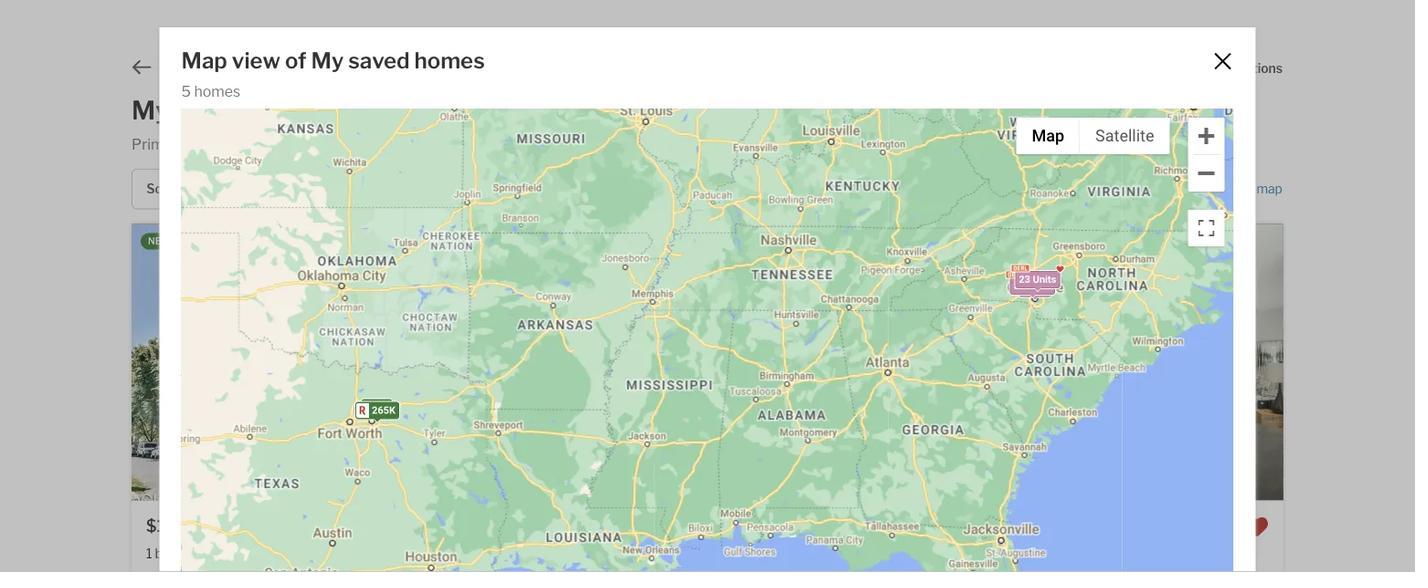 Task type: describe. For each thing, give the bounding box(es) containing it.
5 homes
[[181, 82, 241, 100]]

1 photo of 7304 brice knoll ln, charlotte, nc 28269 image from the left
[[914, 224, 1284, 501]]

new for $1,400+ /mo
[[931, 236, 953, 247]]

view
[[232, 47, 281, 74]]

1-2 bath
[[984, 547, 1032, 562]]

265k
[[372, 405, 396, 417]]

1 bed from the left
[[155, 547, 178, 562]]

1 bath from the left
[[197, 547, 224, 562]]

1 sq from the left
[[262, 547, 276, 562]]

map view of my saved homes
[[181, 47, 485, 74]]

2 photo of 7304 brice knoll ln, charlotte, nc 28269 image from the left
[[1283, 224, 1415, 501]]

map view of my saved homes dialog
[[0, 0, 1356, 573]]

satellite button
[[1080, 118, 1170, 154]]

my inside dialog
[[311, 47, 344, 74]]

new 24 hrs ago
[[148, 236, 228, 247]]

/mo for $1,600 /mo
[[203, 517, 234, 537]]

1-3 bed for $972+
[[538, 547, 582, 562]]

1 bath
[[188, 547, 224, 562]]

8 for $1,400+
[[955, 236, 961, 247]]

satellite
[[1096, 127, 1155, 146]]

1,190
[[689, 547, 721, 562]]

1-3 bed for $1,400+
[[929, 547, 973, 562]]

/mo for $972+ /mo
[[592, 517, 623, 537]]

primary
[[132, 135, 185, 153]]

units for 23 units
[[1033, 274, 1057, 285]]

menu bar inside map view of my saved homes dialog
[[1017, 118, 1170, 154]]

4 1- from the left
[[984, 547, 994, 562]]

744-1,684 sq ft
[[1042, 547, 1135, 562]]

new 8 hrs ago for $1,400+
[[931, 236, 1005, 247]]

$1,400+ /mo
[[929, 517, 1029, 537]]

$1,400+
[[929, 517, 995, 537]]

1 for 1 bath
[[188, 547, 194, 562]]

hrs for $1,400+
[[963, 236, 983, 247]]

1 ft from the left
[[279, 547, 288, 562]]

2
[[994, 547, 1002, 562]]

ago for $1,400+
[[985, 236, 1005, 247]]

$1,600
[[146, 517, 203, 537]]

595
[[234, 547, 259, 562]]

filter
[[308, 182, 340, 197]]

hrs for $1,600
[[186, 236, 206, 247]]

1 photo of 4929 arborwood dr, charlotte, nc 28208 image from the left
[[523, 224, 892, 501]]

filter button
[[293, 169, 373, 210]]

1,600
[[1023, 283, 1048, 294]]

map for map
[[1032, 127, 1065, 146]]

30 units
[[1014, 280, 1052, 292]]

bed for $972+
[[559, 547, 582, 562]]

favorite button image for $1,600 /mo
[[463, 516, 486, 540]]

595 sq ft
[[234, 547, 288, 562]]

new 8 hrs ago for $972+
[[539, 236, 614, 247]]

map for map view of my saved homes
[[181, 47, 227, 74]]

new for $972+ /mo
[[539, 236, 562, 247]]

map
[[1257, 182, 1283, 197]]

1.5
[[603, 547, 620, 562]]

map view of my saved homes element
[[181, 47, 1189, 74]]

list
[[1212, 60, 1235, 76]]

favorite button image for $1,400+ /mo
[[1245, 516, 1269, 540]]

view
[[1207, 182, 1237, 197]]

favorite button image for $972+ /mo
[[854, 516, 878, 540]]

list options button
[[1189, 60, 1284, 76]]

my saved homes primary list
[[132, 95, 334, 153]]

1,684
[[1071, 547, 1105, 562]]

saved inside dialog
[[348, 47, 410, 74]]

favorite button checkbox for $1,400+ /mo
[[1245, 516, 1269, 540]]

added
[[210, 182, 247, 197]]



Task type: locate. For each thing, give the bounding box(es) containing it.
3 sq from the left
[[1108, 547, 1122, 562]]

1 photo of 1320 fillmore ave #302, charlotte, nc 28203 image from the left
[[132, 224, 501, 501]]

3 ft from the left
[[1125, 547, 1135, 562]]

3 bed from the left
[[951, 547, 973, 562]]

my
[[311, 47, 344, 74], [132, 95, 170, 126]]

2 1 from the left
[[188, 547, 194, 562]]

642-1,190 sq ft
[[660, 547, 751, 562]]

deal for $1,400+ /mo
[[1027, 236, 1052, 247]]

deal
[[636, 236, 661, 247], [1027, 236, 1052, 247]]

1 horizontal spatial saved
[[348, 47, 410, 74]]

photo of 1320 fillmore ave #302, charlotte, nc 28203 image
[[132, 224, 501, 501], [501, 224, 870, 501]]

hrs
[[186, 236, 206, 247], [572, 236, 591, 247], [963, 236, 983, 247]]

view on map
[[1207, 182, 1283, 197]]

23
[[1019, 274, 1031, 285]]

2 1- from the left
[[592, 547, 603, 562]]

1 hrs from the left
[[186, 236, 206, 247]]

1 deal from the left
[[636, 236, 661, 247]]

1 horizontal spatial map
[[1032, 127, 1065, 146]]

2 horizontal spatial ft
[[1125, 547, 1135, 562]]

2 deal from the left
[[1027, 236, 1052, 247]]

hrs for $972+
[[572, 236, 591, 247]]

0 horizontal spatial map
[[181, 47, 227, 74]]

1 horizontal spatial new 8 hrs ago
[[931, 236, 1005, 247]]

1 for 1 bed
[[146, 547, 152, 562]]

2 /mo from the left
[[592, 517, 623, 537]]

favorite button checkbox
[[463, 516, 486, 540], [854, 516, 878, 540], [1245, 516, 1269, 540]]

0 horizontal spatial homes
[[194, 82, 241, 100]]

0 vertical spatial map
[[181, 47, 227, 74]]

0 horizontal spatial 8
[[564, 236, 570, 247]]

ft right 1,190 at bottom
[[741, 547, 751, 562]]

0 horizontal spatial ft
[[279, 547, 288, 562]]

0 horizontal spatial my
[[132, 95, 170, 126]]

8 for $972+
[[564, 236, 570, 247]]

menu bar
[[1017, 118, 1170, 154]]

1 1- from the left
[[538, 547, 548, 562]]

1 horizontal spatial 8
[[955, 236, 961, 247]]

map up 5 homes
[[181, 47, 227, 74]]

3 favorite button checkbox from the left
[[1245, 516, 1269, 540]]

2 1-3 bed from the left
[[929, 547, 973, 562]]

2 hrs from the left
[[572, 236, 591, 247]]

1
[[146, 547, 152, 562], [188, 547, 194, 562]]

2 horizontal spatial favorite button image
[[1245, 516, 1269, 540]]

1 favorite button checkbox from the left
[[463, 516, 486, 540]]

0 horizontal spatial favorite button image
[[463, 516, 486, 540]]

0 horizontal spatial favorite button checkbox
[[463, 516, 486, 540]]

1 new 8 hrs ago from the left
[[539, 236, 614, 247]]

0 horizontal spatial 3
[[548, 547, 557, 562]]

bath right 2
[[1005, 547, 1032, 562]]

ft for $1,400+
[[1125, 547, 1135, 562]]

1-3 bed down $972+
[[538, 547, 582, 562]]

3 down $972+
[[548, 547, 557, 562]]

1 1-3 bed from the left
[[538, 547, 582, 562]]

2 horizontal spatial favorite button checkbox
[[1245, 516, 1269, 540]]

0 horizontal spatial 1-3 bed
[[538, 547, 582, 562]]

1 horizontal spatial bed
[[559, 547, 582, 562]]

ft
[[279, 547, 288, 562], [741, 547, 751, 562], [1125, 547, 1135, 562]]

bed down $1,600
[[155, 547, 178, 562]]

3 hrs from the left
[[963, 236, 983, 247]]

1 horizontal spatial sq
[[724, 547, 738, 562]]

0 horizontal spatial saved
[[175, 95, 247, 126]]

sq right 1,684
[[1108, 547, 1122, 562]]

new 8 hrs ago
[[539, 236, 614, 247], [931, 236, 1005, 247]]

bath down $1,600 /mo
[[197, 547, 224, 562]]

bed
[[155, 547, 178, 562], [559, 547, 582, 562], [951, 547, 973, 562]]

bath for $1,400+
[[1005, 547, 1032, 562]]

3 favorite button image from the left
[[1245, 516, 1269, 540]]

ago
[[208, 236, 228, 247], [593, 236, 614, 247], [985, 236, 1005, 247]]

3 /mo from the left
[[999, 517, 1029, 537]]

sort
[[146, 182, 173, 197]]

map button
[[1017, 118, 1080, 154]]

2 horizontal spatial ago
[[985, 236, 1005, 247]]

0 vertical spatial my
[[311, 47, 344, 74]]

2 horizontal spatial sq
[[1108, 547, 1122, 562]]

2 bath from the left
[[623, 547, 650, 562]]

list
[[189, 135, 209, 153]]

1 vertical spatial map
[[1032, 127, 1065, 146]]

3 1- from the left
[[929, 547, 940, 562]]

saved up the list
[[175, 95, 247, 126]]

map
[[181, 47, 227, 74], [1032, 127, 1065, 146]]

3 new from the left
[[931, 236, 953, 247]]

2 new 8 hrs ago from the left
[[931, 236, 1005, 247]]

new
[[148, 236, 171, 247], [539, 236, 562, 247], [931, 236, 953, 247]]

bed down $1,400+
[[951, 547, 973, 562]]

642-
[[660, 547, 689, 562]]

bath for $972+
[[623, 547, 650, 562]]

0 horizontal spatial hrs
[[186, 236, 206, 247]]

saved
[[348, 47, 410, 74], [175, 95, 247, 126]]

1 horizontal spatial homes
[[252, 95, 334, 126]]

2 horizontal spatial new
[[931, 236, 953, 247]]

options
[[1238, 60, 1283, 76]]

ft for $972+
[[741, 547, 751, 562]]

1- down $1,400+
[[929, 547, 940, 562]]

favorite button checkbox for $1,600 /mo
[[463, 516, 486, 540]]

1 horizontal spatial /mo
[[592, 517, 623, 537]]

favorite button checkbox for $972+ /mo
[[854, 516, 878, 540]]

1 bed
[[146, 547, 178, 562]]

1 horizontal spatial my
[[311, 47, 344, 74]]

saved right of
[[348, 47, 410, 74]]

1 new from the left
[[148, 236, 171, 247]]

/mo up 1.5 on the bottom left
[[592, 517, 623, 537]]

1-3 bed down $1,400+
[[929, 547, 973, 562]]

1 down $1,600
[[146, 547, 152, 562]]

1 horizontal spatial new
[[539, 236, 562, 247]]

23 units
[[1019, 274, 1057, 285]]

ft right 595
[[279, 547, 288, 562]]

2 photo of 1320 fillmore ave #302, charlotte, nc 28203 image from the left
[[501, 224, 870, 501]]

2 favorite button checkbox from the left
[[854, 516, 878, 540]]

3 ago from the left
[[985, 236, 1005, 247]]

bed for $1,400+
[[951, 547, 973, 562]]

1 horizontal spatial ft
[[741, 547, 751, 562]]

2 ago from the left
[[593, 236, 614, 247]]

0 horizontal spatial new 8 hrs ago
[[539, 236, 614, 247]]

2 horizontal spatial hrs
[[963, 236, 983, 247]]

bath right 1.5 on the bottom left
[[623, 547, 650, 562]]

view on map button
[[1184, 169, 1284, 210]]

1-1.5 bath
[[592, 547, 650, 562]]

2 horizontal spatial /mo
[[999, 517, 1029, 537]]

1-3 bed
[[538, 547, 582, 562], [929, 547, 973, 562]]

1 horizontal spatial 1
[[188, 547, 194, 562]]

bath
[[197, 547, 224, 562], [623, 547, 650, 562], [1005, 547, 1032, 562]]

sq
[[262, 547, 276, 562], [724, 547, 738, 562], [1108, 547, 1122, 562]]

1 horizontal spatial deal
[[1027, 236, 1052, 247]]

units right 23
[[1033, 274, 1057, 285]]

2 photo of 4929 arborwood dr, charlotte, nc 28208 image from the left
[[892, 224, 1262, 501]]

/mo up 1 bath
[[203, 517, 234, 537]]

1 1 from the left
[[146, 547, 152, 562]]

list options
[[1212, 60, 1283, 76]]

units
[[1033, 274, 1057, 285], [1028, 280, 1052, 292]]

2 bed from the left
[[559, 547, 582, 562]]

on
[[1239, 182, 1254, 197]]

1 /mo from the left
[[203, 517, 234, 537]]

units for 30 units
[[1028, 280, 1052, 292]]

0 horizontal spatial ago
[[208, 236, 228, 247]]

2 horizontal spatial bed
[[951, 547, 973, 562]]

3 bath from the left
[[1005, 547, 1032, 562]]

0 vertical spatial saved
[[348, 47, 410, 74]]

$972+ /mo
[[538, 517, 623, 537]]

3 down $1,400+
[[940, 547, 948, 562]]

date
[[178, 182, 207, 197]]

0 horizontal spatial /mo
[[203, 517, 234, 537]]

sort : date added
[[146, 182, 247, 197]]

ago for $972+
[[593, 236, 614, 247]]

map inside popup button
[[1032, 127, 1065, 146]]

1- down $1,400+ /mo
[[984, 547, 994, 562]]

0 horizontal spatial bath
[[197, 547, 224, 562]]

my inside my saved homes primary list
[[132, 95, 170, 126]]

sq for $972+
[[724, 547, 738, 562]]

1 favorite button image from the left
[[463, 516, 486, 540]]

2 horizontal spatial bath
[[1005, 547, 1032, 562]]

0 horizontal spatial bed
[[155, 547, 178, 562]]

photo of 4929 arborwood dr, charlotte, nc 28208 image
[[523, 224, 892, 501], [892, 224, 1262, 501]]

1 horizontal spatial favorite button checkbox
[[854, 516, 878, 540]]

1- down $972+
[[538, 547, 548, 562]]

/mo
[[203, 517, 234, 537], [592, 517, 623, 537], [999, 517, 1029, 537]]

2 favorite button image from the left
[[854, 516, 878, 540]]

my right of
[[311, 47, 344, 74]]

ago for $1,600
[[208, 236, 228, 247]]

1 horizontal spatial favorite button image
[[854, 516, 878, 540]]

30
[[1014, 280, 1026, 292]]

1 8 from the left
[[564, 236, 570, 247]]

photo of 7304 brice knoll ln, charlotte, nc 28269 image
[[914, 224, 1284, 501], [1283, 224, 1415, 501]]

homes inside my saved homes primary list
[[252, 95, 334, 126]]

3 for $972+
[[548, 547, 557, 562]]

1- down $972+ /mo
[[592, 547, 603, 562]]

0 horizontal spatial deal
[[636, 236, 661, 247]]

bed down $972+
[[559, 547, 582, 562]]

:
[[173, 182, 176, 197]]

of
[[285, 47, 307, 74]]

units right 30
[[1028, 280, 1052, 292]]

0 horizontal spatial 1
[[146, 547, 152, 562]]

2 sq from the left
[[724, 547, 738, 562]]

menu bar containing map
[[1017, 118, 1170, 154]]

1 horizontal spatial hrs
[[572, 236, 591, 247]]

2 8 from the left
[[955, 236, 961, 247]]

0 horizontal spatial new
[[148, 236, 171, 247]]

2 horizontal spatial homes
[[414, 47, 485, 74]]

3 for $1,400+
[[940, 547, 948, 562]]

sq right 595
[[262, 547, 276, 562]]

sq for $1,400+
[[1108, 547, 1122, 562]]

my up primary
[[132, 95, 170, 126]]

sq right 1,190 at bottom
[[724, 547, 738, 562]]

/mo up 1-2 bath
[[999, 517, 1029, 537]]

1 vertical spatial saved
[[175, 95, 247, 126]]

1 horizontal spatial ago
[[593, 236, 614, 247]]

new for $1,600 /mo
[[148, 236, 171, 247]]

1 vertical spatial my
[[132, 95, 170, 126]]

24
[[173, 236, 185, 247]]

map region
[[0, 0, 1356, 573]]

favorite button image
[[463, 516, 486, 540], [854, 516, 878, 540], [1245, 516, 1269, 540]]

$1,600 /mo
[[146, 517, 234, 537]]

1 down $1,600 /mo
[[188, 547, 194, 562]]

3
[[548, 547, 557, 562], [940, 547, 948, 562]]

744-
[[1042, 547, 1071, 562]]

1 ago from the left
[[208, 236, 228, 247]]

0 horizontal spatial sq
[[262, 547, 276, 562]]

ft right 1,684
[[1125, 547, 1135, 562]]

1 horizontal spatial 1-3 bed
[[929, 547, 973, 562]]

8
[[564, 236, 570, 247], [955, 236, 961, 247]]

2 3 from the left
[[940, 547, 948, 562]]

1 horizontal spatial bath
[[623, 547, 650, 562]]

2 ft from the left
[[741, 547, 751, 562]]

deal for $972+ /mo
[[636, 236, 661, 247]]

5
[[181, 82, 191, 100]]

homes
[[414, 47, 485, 74], [194, 82, 241, 100], [252, 95, 334, 126]]

2 new from the left
[[539, 236, 562, 247]]

$972+
[[538, 517, 589, 537]]

1-
[[538, 547, 548, 562], [592, 547, 603, 562], [929, 547, 940, 562], [984, 547, 994, 562]]

1 3 from the left
[[548, 547, 557, 562]]

1 horizontal spatial 3
[[940, 547, 948, 562]]

200k
[[365, 403, 389, 414]]

map left satellite popup button
[[1032, 127, 1065, 146]]

/mo for $1,400+ /mo
[[999, 517, 1029, 537]]

saved inside my saved homes primary list
[[175, 95, 247, 126]]



Task type: vqa. For each thing, say whether or not it's contained in the screenshot.
floor
no



